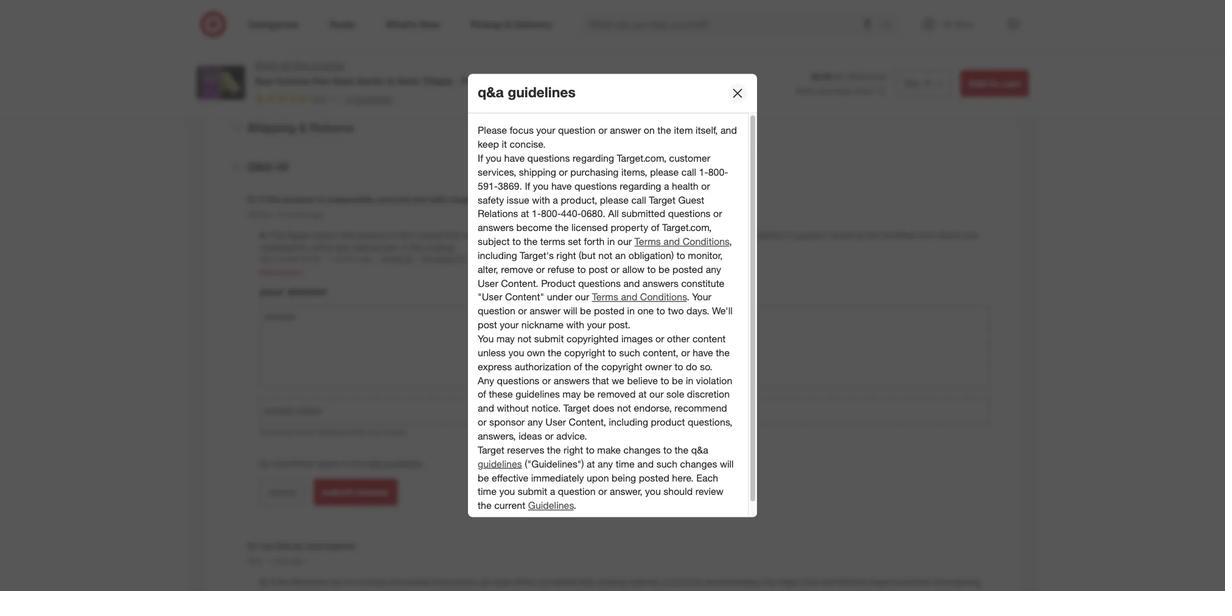 Task type: vqa. For each thing, say whether or not it's contained in the screenshot.
'$5.99'
no



Task type: describe. For each thing, give the bounding box(es) containing it.
target inside if you have questions regarding target.com, customer services, shipping or purchasing items, please call 1-800- 591-3869. if you have questions regarding a health or safety issue with a product, please call target guest relations at
[[649, 194, 676, 206]]

or down other
[[681, 347, 690, 359]]

are
[[336, 243, 348, 253]]

does
[[593, 402, 615, 414]]

or inside ("guidelines") at any time and such changes will be effective immediately upon being posted here. each time you submit a question or answer, you should review the current
[[598, 486, 607, 498]]

cart
[[1002, 77, 1021, 89]]

,
[[729, 235, 732, 247]]

answer down expert
[[287, 285, 327, 299]]

or inside . all submitted questions or answers become the licensed property of target.com, subject to the terms set forth in our
[[713, 208, 722, 220]]

your down 'brand'
[[260, 285, 284, 299]]

sourced,
[[559, 231, 592, 241]]

image of sea cuisine pan sear garlic & herb tilapia - frozen - 9oz image
[[196, 58, 245, 107]]

- left how at the left top of the page
[[478, 194, 482, 205]]

0 vertical spatial cuisine
[[312, 59, 345, 71]]

0 vertical spatial copyright
[[564, 347, 605, 359]]

in up are
[[333, 231, 340, 241]]

1 vertical spatial cuisine
[[275, 75, 310, 87]]

1 result from the left
[[375, 590, 396, 592]]

the down become at the top left of the page
[[524, 235, 538, 247]]

1 horizontal spatial q&a
[[478, 84, 504, 101]]

eating
[[684, 590, 708, 592]]

have up bioengineered?
[[551, 180, 572, 192]]

authorization
[[515, 361, 571, 373]]

instructions,
[[432, 578, 478, 588]]

2 horizontal spatial ago
[[361, 255, 373, 264]]

obligation)
[[629, 249, 674, 261]]

the up 'authorization'
[[548, 347, 562, 359]]

sea cuisine rocks - 7 months ago
[[260, 255, 373, 264]]

guidelines
[[528, 500, 574, 512]]

0 horizontal spatial terms
[[592, 291, 618, 303]]

liner
[[799, 578, 818, 588]]

effective
[[492, 472, 529, 484]]

2 vertical spatial .
[[574, 500, 577, 512]]

that inside "you may not submit copyrighted images or other content unless you own the copyright to such content, or have the express authorization of the copyright owner to do so. any questions or answers that we believe to be in violation of these guidelines may be removed at our sole discretion and without notice. target does not endorse, recommend or sponsor any user content, including product questions, answers, ideas or advice."
[[593, 375, 609, 386]]

you down the shipping
[[533, 180, 549, 192]]

a inside ("guidelines") at any time and such changes will be effective immediately upon being posted here. each time you submit a question or answer, you should review the current
[[550, 486, 555, 498]]

the down copyrighted
[[585, 361, 599, 373]]

will inside . your question or answer will be posted in one to two days. we'll post your nickname with your post.
[[564, 305, 577, 317]]

affects
[[598, 590, 623, 592]]

items,
[[622, 166, 648, 178]]

be up 'does'
[[584, 388, 595, 400]]

you up current
[[499, 486, 515, 498]]

you inside "you may not submit copyrighted images or other content unless you own the copyright to such content, or have the express authorization of the copyright owner to do so. any questions or answers that we believe to be in violation of these guidelines may be removed at our sole discretion and without notice. target does not endorse, recommend or sponsor any user content, including product questions, answers, ideas or advice."
[[509, 347, 524, 359]]

to down (but on the top left of the page
[[577, 263, 586, 275]]

questions inside , including target's right (but not an obligation) to monitor, alter, remove or refuse to post or allow to be posted any user content. product questions and answers constitute "user content" under our
[[578, 277, 621, 289]]

any inside "you may not submit copyrighted images or other content unless you own the copyright to such content, or have the express authorization of the copyright owner to do so. any questions or answers that we believe to be in violation of these guidelines may be removed at our sole discretion and without notice. target does not endorse, recommend or sponsor any user content, including product questions, answers, ideas or advice."
[[528, 416, 543, 428]]

guest
[[678, 194, 704, 206]]

subject
[[478, 235, 510, 247]]

q&a (4)
[[247, 160, 289, 174]]

1 horizontal spatial call
[[682, 166, 696, 178]]

("guidelines") at any time and such changes will be effective immediately upon being posted here. each time you submit a question or answer, you should review the current
[[478, 458, 734, 512]]

q: for q: can this be microwaved
[[247, 541, 256, 552]]

your up the q&a guidelines button
[[367, 428, 381, 437]]

be inside , including target's right (but not an obligation) to monitor, alter, remove or refuse to post or allow to be posted any user content. product questions and answers constitute "user content" under our
[[659, 263, 670, 275]]

or right ideas
[[545, 430, 554, 442]]

add to cart
[[969, 77, 1021, 89]]

/ounce
[[858, 71, 884, 82]]

tested
[[553, 578, 577, 588]]

and inside , including target's right (but not an obligation) to monitor, alter, remove or refuse to post or allow to be posted any user content. product questions and answers constitute "user content" under our
[[624, 277, 640, 289]]

questions up the shipping
[[528, 152, 570, 164]]

of down copyrighted
[[574, 361, 582, 373]]

q: for q: if this product is responsibly sourced and wild caught - how is it bioengineered?
[[247, 194, 256, 205]]

or up content,
[[656, 333, 665, 345]]

to inside . your question or answer will be posted in one to two days. we'll post your nickname with your post.
[[657, 305, 665, 317]]

posted inside , including target's right (but not an obligation) to monitor, alter, remove or refuse to post or allow to be posted any user content. product questions and answers constitute "user content" under our
[[673, 263, 703, 275]]

1 horizontal spatial microwaving
[[933, 578, 981, 588]]

item
[[674, 124, 693, 136]]

1 horizontal spatial months
[[334, 255, 359, 264]]

without
[[497, 402, 529, 414]]

farm-
[[399, 231, 419, 241]]

the down the 1-800-440-0680
[[555, 222, 569, 233]]

will inside ("guidelines") at any time and such changes will be effective immediately upon being posted here. each time you submit a question or answer, you should review the current
[[720, 458, 734, 470]]

quality
[[640, 590, 665, 592]]

0 horizontal spatial may
[[497, 333, 515, 345]]

ago inside q: can this be microwaved amy - 1 year ago
[[291, 557, 303, 566]]

answer inside button
[[356, 487, 390, 499]]

we inside the if the directions do not include microwave instructions, we have either not tested that cooking method, or it is not recommended. our high liner test kitchens have found that microwaving breaded or battered products result in a tough, chewy, and pale product. this negatively affects the quality and eating experience of our products and as a result microwaving is not supporte
[[480, 578, 491, 588]]

your down 'content"'
[[500, 319, 519, 331]]

guidelines .
[[528, 500, 577, 512]]

months inside q: if this product is responsibly sourced and wild caught - how is it bioengineered? zfische - 9 months ago
[[284, 210, 309, 219]]

a: for if the directions do not include microwave instructions, we have either not tested that cooking method, or it is not recommended. our high liner test kitchens have found that microwaving breaded or battered products result in a tough, chewy, and pale product. this negatively affects the quality and eating experience of our products and as a result microwaving is not supporte
[[260, 578, 270, 588]]

(4)
[[276, 160, 289, 174]]

(0) inside helpful  (0) 'button'
[[405, 255, 413, 264]]

posted inside ("guidelines") at any time and such changes will be effective immediately upon being posted here. each time you submit a question or answer, you should review the current
[[639, 472, 670, 484]]

0 vertical spatial used
[[312, 231, 331, 241]]

report
[[474, 255, 496, 264]]

1-800-440-0680
[[532, 208, 603, 220]]

1 vertical spatial will
[[295, 428, 306, 437]]

any
[[478, 375, 494, 386]]

such inside ("guidelines") at any time and such changes will be effective immediately upon being posted here. each time you submit a question or answer, you should review the current
[[657, 458, 678, 470]]

the up breaded
[[277, 578, 289, 588]]

raised
[[419, 231, 443, 241]]

have up pale
[[494, 578, 512, 588]]

1 vertical spatial used
[[351, 243, 370, 253]]

1 products from the left
[[339, 590, 373, 592]]

your answer
[[260, 285, 327, 299]]

(not
[[445, 231, 460, 241]]

- left '7'
[[323, 255, 326, 264]]

forth
[[584, 235, 605, 247]]

answer inside please focus your question or answer on the item itself, and keep it concise.
[[610, 124, 641, 136]]

this inside the if the directions do not include microwave instructions, we have either not tested that cooking method, or it is not recommended. our high liner test kitchens have found that microwaving breaded or battered products result in a tough, chewy, and pale product. this negatively affects the quality and eating experience of our products and as a result microwaving is not supporte
[[539, 590, 554, 592]]

question inside ("guidelines") at any time and such changes will be effective immediately upon being posted here. each time you submit a question or answer, you should review the current
[[558, 486, 596, 498]]

so.
[[700, 361, 713, 373]]

1 vertical spatial regarding
[[620, 180, 661, 192]]

be inside ("guidelines") at any time and such changes will be effective immediately upon being posted here. each time you submit a question or answer, you should review the current
[[478, 472, 489, 484]]

or up guest
[[701, 180, 710, 192]]

other
[[667, 333, 690, 345]]

how
[[484, 194, 501, 205]]

please
[[478, 124, 507, 136]]

to right owner
[[675, 361, 683, 373]]

violation
[[696, 375, 733, 386]]

here.
[[672, 472, 694, 484]]

800- inside if you have questions regarding target.com, customer services, shipping or purchasing items, please call 1-800- 591-3869. if you have questions regarding a health or safety issue with a product, please call target guest relations at
[[708, 166, 728, 178]]

we inside "you may not submit copyrighted images or other content unless you own the copyright to such content, or have the express authorization of the copyright owner to do so. any questions or answers that we believe to be in violation of these guidelines may be removed at our sole discretion and without notice. target does not endorse, recommend or sponsor any user content, including product questions, answers, ideas or advice."
[[612, 375, 625, 386]]

not helpful  (0)
[[421, 255, 466, 264]]

user inside "you may not submit copyrighted images or other content unless you own the copyright to such content, or have the express authorization of the copyright owner to do so. any questions or answers that we believe to be in violation of these guidelines may be removed at our sole discretion and without notice. target does not endorse, recommend or sponsor any user content, including product questions, answers, ideas or advice."
[[546, 416, 566, 428]]

express
[[478, 361, 512, 373]]

target reserves the right to make changes to the q&a guidelines
[[478, 444, 708, 470]]

guidelines link
[[478, 458, 522, 470]]

0 vertical spatial regarding
[[573, 152, 614, 164]]

our inside the if the directions do not include microwave instructions, we have either not tested that cooking method, or it is not recommended. our high liner test kitchens have found that microwaving breaded or battered products result in a tough, chewy, and pale product. this negatively affects the quality and eating experience of our products and as a result microwaving is not supporte
[[765, 590, 777, 592]]

submit inside ("guidelines") at any time and such changes will be effective immediately upon being posted here. each time you submit a question or answer, you should review the current
[[518, 486, 547, 498]]

and inside ("guidelines") at any time and such changes will be effective immediately upon being posted here. each time you submit a question or answer, you should review the current
[[638, 458, 654, 470]]

such inside "you may not submit copyrighted images or other content unless you own the copyright to such content, or have the express authorization of the copyright owner to do so. any questions or answers that we believe to be in violation of these guidelines may be removed at our sole discretion and without notice. target does not endorse, recommend or sponsor any user content, including product questions, answers, ideas or advice."
[[619, 347, 640, 359]]

1 vertical spatial copyright
[[602, 361, 643, 373]]

- right tilapia on the left
[[455, 75, 459, 87]]

q&a guidelines dialog
[[468, 74, 757, 523]]

3869.
[[498, 180, 522, 192]]

our inside , including target's right (but not an obligation) to monitor, alter, remove or refuse to post or allow to be posted any user content. product questions and answers constitute "user content" under our
[[575, 291, 589, 303]]

the down farm- at the top left
[[411, 243, 423, 253]]

herb
[[397, 75, 419, 87]]

1 vertical spatial 800-
[[541, 208, 561, 220]]

this for q: can this be microwaved
[[276, 541, 291, 552]]

the down 'content'
[[716, 347, 730, 359]]

to down obligation)
[[647, 263, 656, 275]]

advice.
[[556, 430, 587, 442]]

answers inside . all submitted questions or answers become the licensed property of target.com, subject to the terms set forth in our
[[478, 222, 514, 233]]

or down directions
[[294, 590, 302, 592]]

all for shop
[[281, 59, 290, 71]]

you left the should
[[645, 486, 661, 498]]

tilapia
[[287, 231, 309, 241]]

a: for the tilapia used in this product is farm-raised (not wild caught), responsibly sourced, and bap certified.  the bioengineered ingredients in question would be the modified corn starch and maltodextrin, which are used as part of the coating.
[[260, 231, 270, 241]]

the tilapia used in this product is farm-raised (not wild caught), responsibly sourced, and bap certified.  the bioengineered ingredients in question would be the modified corn starch and maltodextrin, which are used as part of the coating.
[[260, 231, 978, 253]]

questions inside "you may not submit copyrighted images or other content unless you own the copyright to such content, or have the express authorization of the copyright owner to do so. any questions or answers that we believe to be in violation of these guidelines may be removed at our sole discretion and without notice. target does not endorse, recommend or sponsor any user content, including product questions, answers, ideas or advice."
[[497, 375, 540, 386]]

post inside . your question or answer will be posted in one to two days. we'll post your nickname with your post.
[[478, 319, 497, 331]]

1 vertical spatial microwaving
[[874, 590, 922, 592]]

1 horizontal spatial time
[[616, 458, 635, 470]]

a down kitchens
[[844, 590, 849, 592]]

post.
[[609, 319, 631, 331]]

to up the should
[[664, 444, 672, 456]]

and inside please focus your question or answer on the item itself, and keep it concise.
[[721, 124, 737, 136]]

it inside q: if this product is responsibly sourced and wild caught - how is it bioengineered? zfische - 9 months ago
[[513, 194, 518, 205]]

add
[[969, 77, 987, 89]]

ago inside q: if this product is responsibly sourced and wild caught - how is it bioengineered? zfische - 9 months ago
[[311, 210, 323, 219]]

to down copyrighted
[[608, 347, 617, 359]]

product inside the tilapia used in this product is farm-raised (not wild caught), responsibly sourced, and bap certified.  the bioengineered ingredients in question would be the modified corn starch and maltodextrin, which are used as part of the coating.
[[358, 231, 388, 241]]

- inside q: can this be microwaved amy - 1 year ago
[[264, 557, 267, 566]]

answers,
[[478, 430, 516, 442]]

guidelines up submit answer
[[384, 458, 423, 469]]

0 vertical spatial this
[[260, 428, 273, 437]]

a down the "microwave"
[[408, 590, 412, 592]]

changes for to
[[624, 444, 661, 456]]

do inside "you may not submit copyrighted images or other content unless you own the copyright to such content, or have the express authorization of the copyright owner to do so. any questions or answers that we believe to be in violation of these guidelines may be removed at our sole discretion and without notice. target does not endorse, recommend or sponsor any user content, including product questions, answers, ideas or advice."
[[686, 361, 698, 373]]

target inside target reserves the right to make changes to the q&a guidelines
[[478, 444, 505, 456]]

product inside "you may not submit copyrighted images or other content unless you own the copyright to such content, or have the express authorization of the copyright owner to do so. any questions or answers that we believe to be in violation of these guidelines may be removed at our sole discretion and without notice. target does not endorse, recommend or sponsor any user content, including product questions, answers, ideas or advice."
[[651, 416, 685, 428]]

1 vertical spatial terms and conditions
[[592, 291, 687, 303]]

if up issue
[[525, 180, 530, 192]]

frozen
[[462, 75, 493, 87]]

images
[[621, 333, 653, 345]]

guidelines up focus
[[508, 84, 576, 101]]

to left make
[[586, 444, 595, 456]]

target's
[[520, 249, 554, 261]]

tilapia
[[422, 75, 452, 87]]

including inside , including target's right (but not an obligation) to monitor, alter, remove or refuse to post or allow to be posted any user content. product questions and answers constitute "user content" under our
[[478, 249, 517, 261]]

of down any
[[478, 388, 486, 400]]

q: if this product is responsibly sourced and wild caught - how is it bioengineered? zfische - 9 months ago
[[247, 194, 583, 219]]

part
[[383, 243, 399, 253]]

1 vertical spatial conditions
[[640, 291, 687, 303]]

health
[[672, 180, 699, 192]]

at inside ("guidelines") at any time and such changes will be effective immediately upon being posted here. each time you submit a question or answer, you should review the current
[[587, 458, 595, 470]]

0 vertical spatial terms and conditions link
[[635, 235, 729, 247]]

to inside . all submitted questions or answers become the licensed property of target.com, subject to the terms set forth in our
[[513, 235, 521, 247]]

and inside q: if this product is responsibly sourced and wild caught - how is it bioengineered? zfische - 9 months ago
[[412, 194, 427, 205]]

submit answer
[[322, 487, 390, 499]]

including inside "you may not submit copyrighted images or other content unless you own the copyright to such content, or have the express authorization of the copyright owner to do so. any questions or answers that we believe to be in violation of these guidelines may be removed at our sole discretion and without notice. target does not endorse, recommend or sponsor any user content, including product questions, answers, ideas or advice."
[[609, 416, 648, 428]]

. your question or answer will be posted in one to two days. we'll post your nickname with your post.
[[478, 291, 733, 331]]

1 the from the left
[[270, 231, 285, 241]]

breaded
[[260, 590, 292, 592]]

2 vertical spatial cuisine
[[274, 255, 299, 264]]

or up quality
[[662, 578, 670, 588]]

0 vertical spatial terms and conditions
[[635, 235, 729, 247]]

the up here.
[[675, 444, 689, 456]]

nickname
[[522, 319, 564, 331]]

2 vertical spatial sea
[[260, 255, 272, 264]]

7
[[328, 255, 332, 264]]

purchased
[[817, 86, 852, 95]]

2 the from the left
[[666, 231, 680, 241]]

responsibly inside q: if this product is responsibly sourced and wild caught - how is it bioengineered? zfische - 9 months ago
[[327, 194, 374, 205]]

services,
[[478, 166, 516, 178]]

tough,
[[415, 590, 438, 592]]

when
[[796, 86, 815, 95]]

this inside the tilapia used in this product is farm-raised (not wild caught), responsibly sourced, and bap certified.  the bioengineered ingredients in question would be the modified corn starch and maltodextrin, which are used as part of the coating.
[[342, 231, 356, 241]]

purchasing
[[571, 166, 619, 178]]

questions down purchasing
[[575, 180, 617, 192]]

keep
[[478, 138, 499, 150]]

answers inside "you may not submit copyrighted images or other content unless you own the copyright to such content, or have the express authorization of the copyright owner to do so. any questions or answers that we believe to be in violation of these guidelines may be removed at our sole discretion and without notice. target does not endorse, recommend or sponsor any user content, including product questions, answers, ideas or advice."
[[554, 375, 590, 386]]

1 vertical spatial may
[[563, 388, 581, 400]]

target.com, inside if you have questions regarding target.com, customer services, shipping or purchasing items, please call 1-800- 591-3869. if you have questions regarding a health or safety issue with a product, please call target guest relations at
[[617, 152, 667, 164]]

in right ingredients
[[786, 231, 792, 241]]

negatively
[[557, 590, 595, 592]]

not
[[421, 255, 432, 264]]

1 vertical spatial 1-
[[532, 208, 541, 220]]

to left monitor,
[[677, 249, 685, 261]]

right for to
[[564, 444, 583, 456]]

the up ("guidelines")
[[547, 444, 561, 456]]

or down an
[[611, 263, 620, 275]]

as inside the tilapia used in this product is farm-raised (not wild caught), responsibly sourced, and bap certified.  the bioengineered ingredients in question would be the modified corn starch and maltodextrin, which are used as part of the coating.
[[372, 243, 381, 253]]

that up negatively at the left of the page
[[579, 578, 594, 588]]

current
[[494, 500, 526, 512]]

question inside the tilapia used in this product is farm-raised (not wild caught), responsibly sourced, and bap certified.  the bioengineered ingredients in question would be the modified corn starch and maltodextrin, which are used as part of the coating.
[[795, 231, 828, 241]]

submit inside button
[[322, 487, 353, 499]]

(0) inside not helpful  (0) button
[[458, 255, 466, 264]]

or right the shipping
[[559, 166, 568, 178]]

of inside the if the directions do not include microwave instructions, we have either not tested that cooking method, or it is not recommended. our high liner test kitchens have found that microwaving breaded or battered products result in a tough, chewy, and pale product. this negatively affects the quality and eating experience of our products and as a result microwaving is not supporte
[[755, 590, 763, 592]]

to right agree
[[342, 458, 350, 469]]

have left found
[[872, 578, 889, 588]]

q: can this be microwaved amy - 1 year ago
[[247, 541, 355, 566]]

1 horizontal spatial please
[[650, 166, 679, 178]]

target inside "you may not submit copyrighted images or other content unless you own the copyright to such content, or have the express authorization of the copyright owner to do so. any questions or answers that we believe to be in violation of these guidelines may be removed at our sole discretion and without notice. target does not endorse, recommend or sponsor any user content, including product questions, answers, ideas or advice."
[[564, 402, 590, 414]]

helpful  (0)
[[380, 255, 413, 264]]

answer up the q&a guidelines button
[[383, 428, 407, 437]]

your up copyrighted
[[587, 319, 606, 331]]

itself,
[[696, 124, 718, 136]]

any inside ("guidelines") at any time and such changes will be effective immediately upon being posted here. each time you submit a question or answer, you should review the current
[[598, 458, 613, 470]]

- left 9
[[273, 210, 276, 219]]

submit inside "you may not submit copyrighted images or other content unless you own the copyright to such content, or have the express authorization of the copyright owner to do so. any questions or answers that we believe to be in violation of these guidelines may be removed at our sole discretion and without notice. target does not endorse, recommend or sponsor any user content, including product questions, answers, ideas or advice."
[[534, 333, 564, 345]]

questions,
[[688, 416, 733, 428]]

you up services,
[[486, 152, 502, 164]]

with inside . your question or answer will be posted in one to two days. we'll post your nickname with your post.
[[566, 319, 584, 331]]

0 vertical spatial conditions
[[683, 235, 729, 247]]

if down the 'keep'
[[478, 152, 483, 164]]

a up the 1-800-440-0680
[[553, 194, 558, 206]]

a left health
[[664, 180, 669, 192]]

0 vertical spatial terms
[[635, 235, 661, 247]]

)
[[884, 71, 887, 82]]

unless
[[478, 347, 506, 359]]



Task type: locate. For each thing, give the bounding box(es) containing it.
1 vertical spatial responsibly
[[513, 231, 557, 241]]

have down concise. on the top
[[504, 152, 525, 164]]

1 vertical spatial ago
[[361, 255, 373, 264]]

0 horizontal spatial microwaving
[[874, 590, 922, 592]]

your up concise. on the top
[[537, 124, 555, 136]]

terms and conditions link up monitor,
[[635, 235, 729, 247]]

in inside . all submitted questions or answers become the licensed property of target.com, subject to the terms set forth in our
[[607, 235, 615, 247]]

microwaving right found
[[933, 578, 981, 588]]

not helpful  (0) button
[[421, 254, 466, 265]]

brand expert
[[260, 268, 303, 277]]

0 horizontal spatial user
[[478, 277, 498, 289]]

0 vertical spatial time
[[616, 458, 635, 470]]

such down "images"
[[619, 347, 640, 359]]

0 vertical spatial .
[[603, 208, 606, 220]]

1 vertical spatial it
[[513, 194, 518, 205]]

microwaving
[[933, 578, 981, 588], [874, 590, 922, 592]]

1 a: from the top
[[260, 231, 270, 241]]

battered
[[304, 590, 336, 592]]

search button
[[876, 11, 906, 40]]

1 horizontal spatial we
[[612, 375, 625, 386]]

1 vertical spatial answers
[[643, 277, 679, 289]]

right down advice.
[[564, 444, 583, 456]]

this up the year
[[276, 541, 291, 552]]

1 vertical spatial terms and conditions link
[[592, 291, 687, 303]]

1 horizontal spatial target
[[564, 402, 590, 414]]

. all submitted questions or answers become the licensed property of target.com, subject to the terms set forth in our
[[478, 208, 722, 247]]

right inside target reserves the right to make changes to the q&a guidelines
[[564, 444, 583, 456]]

2 vertical spatial answers
[[554, 375, 590, 386]]

terms and conditions link
[[635, 235, 729, 247], [592, 291, 687, 303]]

microwaving down found
[[874, 590, 922, 592]]

0 horizontal spatial it
[[502, 138, 507, 150]]

0 vertical spatial please
[[650, 166, 679, 178]]

2 vertical spatial at
[[587, 458, 595, 470]]

1 vertical spatial changes
[[680, 458, 717, 470]]

your inside please focus your question or answer on the item itself, and keep it concise.
[[537, 124, 555, 136]]

sea down shop at the left of page
[[255, 75, 272, 87]]

info
[[304, 30, 316, 39]]

target.com, up items,
[[617, 152, 667, 164]]

2 (0) from the left
[[458, 255, 466, 264]]

0 vertical spatial call
[[682, 166, 696, 178]]

1 horizontal spatial posted
[[639, 472, 670, 484]]

if inside q: if this product is responsibly sourced and wild caught - how is it bioengineered? zfische - 9 months ago
[[259, 194, 264, 205]]

pale
[[486, 590, 502, 592]]

with right displayed
[[352, 428, 365, 437]]

800-
[[708, 166, 728, 178], [541, 208, 561, 220]]

0 horizontal spatial post
[[478, 319, 497, 331]]

submit up guidelines
[[518, 486, 547, 498]]

own
[[527, 347, 545, 359]]

q: inside q: if this product is responsibly sourced and wild caught - how is it bioengineered? zfische - 9 months ago
[[247, 194, 256, 205]]

or down 'authorization'
[[542, 375, 551, 386]]

target up submitted at the right
[[649, 194, 676, 206]]

answers down obligation)
[[643, 277, 679, 289]]

at inside "you may not submit copyrighted images or other content unless you own the copyright to such content, or have the express authorization of the copyright owner to do so. any questions or answers that we believe to be in violation of these guidelines may be removed at our sole discretion and without notice. target does not endorse, recommend or sponsor any user content, including product questions, answers, ideas or advice."
[[639, 388, 647, 400]]

in left one
[[627, 305, 635, 317]]

guidelines inside "you may not submit copyrighted images or other content unless you own the copyright to such content, or have the express authorization of the copyright owner to do so. any questions or answers that we believe to be in violation of these guidelines may be removed at our sole discretion and without notice. target does not endorse, recommend or sponsor any user content, including product questions, answers, ideas or advice."
[[516, 388, 560, 400]]

such
[[619, 347, 640, 359], [657, 458, 678, 470]]

post up you
[[478, 319, 497, 331]]

answers inside , including target's right (but not an obligation) to monitor, alter, remove or refuse to post or allow to be posted any user content. product questions and answers constitute "user content" under our
[[643, 277, 679, 289]]

. for your
[[687, 291, 690, 303]]

0 vertical spatial right
[[557, 249, 576, 261]]

helpful  (0) button
[[380, 254, 413, 265]]

terms and conditions link up one
[[592, 291, 687, 303]]

submit
[[534, 333, 564, 345], [518, 486, 547, 498], [322, 487, 353, 499]]

0 horizontal spatial will
[[295, 428, 306, 437]]

0 horizontal spatial including
[[478, 249, 517, 261]]

sea down info on the top left of the page
[[293, 59, 310, 71]]

and inside "you may not submit copyrighted images or other content unless you own the copyright to such content, or have the express authorization of the copyright owner to do so. any questions or answers that we believe to be in violation of these guidelines may be removed at our sole discretion and without notice. target does not endorse, recommend or sponsor any user content, including product questions, answers, ideas or advice."
[[478, 402, 494, 414]]

content"
[[505, 291, 544, 303]]

immediately
[[531, 472, 584, 484]]

1 horizontal spatial at
[[587, 458, 595, 470]]

regarding up purchasing
[[573, 152, 614, 164]]

submit answer button
[[314, 480, 398, 507]]

q: up zfische
[[247, 194, 256, 205]]

wild inside the tilapia used in this product is farm-raised (not wild caught), responsibly sourced, and bap certified.  the bioengineered ingredients in question would be the modified corn starch and maltodextrin, which are used as part of the coating.
[[462, 231, 477, 241]]

0 vertical spatial target.com,
[[617, 152, 667, 164]]

answer up nickname
[[530, 305, 561, 317]]

1 vertical spatial at
[[639, 388, 647, 400]]

this inside q: if this product is responsibly sourced and wild caught - how is it bioengineered? zfische - 9 months ago
[[267, 194, 281, 205]]

answers
[[478, 222, 514, 233], [643, 277, 679, 289], [554, 375, 590, 386]]

0 horizontal spatial please
[[600, 194, 629, 206]]

with inside if you have questions regarding target.com, customer services, shipping or purchasing items, please call 1-800- 591-3869. if you have questions regarding a health or safety issue with a product, please call target guest relations at
[[532, 194, 550, 206]]

0 vertical spatial may
[[497, 333, 515, 345]]

to inside "button"
[[990, 77, 999, 89]]

0 vertical spatial all
[[260, 30, 268, 39]]

months down are
[[334, 255, 359, 264]]

2 vertical spatial it
[[672, 578, 677, 588]]

kitchens
[[837, 578, 869, 588]]

or down "target's"
[[536, 263, 545, 275]]

our inside . all submitted questions or answers become the licensed property of target.com, subject to the terms set forth in our
[[618, 235, 632, 247]]

a: up breaded
[[260, 578, 270, 588]]

4 questions
[[346, 93, 392, 104]]

2 products from the left
[[780, 590, 814, 592]]

safety
[[478, 194, 504, 206]]

changes inside target reserves the right to make changes to the q&a guidelines
[[624, 444, 661, 456]]

0 horizontal spatial months
[[284, 210, 309, 219]]

maltodextrin,
[[260, 243, 309, 253]]

1 vertical spatial please
[[600, 194, 629, 206]]

0 vertical spatial sea
[[293, 59, 310, 71]]

answers down 'authorization'
[[554, 375, 590, 386]]

months
[[284, 210, 309, 219], [334, 255, 359, 264]]

0 horizontal spatial call
[[632, 194, 646, 206]]

in inside "you may not submit copyrighted images or other content unless you own the copyright to such content, or have the express authorization of the copyright owner to do so. any questions or answers that we believe to be in violation of these guidelines may be removed at our sole discretion and without notice. target does not endorse, recommend or sponsor any user content, including product questions, answers, ideas or advice."
[[686, 375, 694, 386]]

can
[[259, 541, 274, 552]]

1 horizontal spatial (0)
[[458, 255, 466, 264]]

the down the method,
[[626, 590, 638, 592]]

you
[[486, 152, 502, 164], [533, 180, 549, 192], [509, 347, 524, 359], [499, 486, 515, 498], [645, 486, 661, 498]]

a up guidelines .
[[550, 486, 555, 498]]

time up being
[[616, 458, 635, 470]]

the right agree
[[352, 458, 364, 469]]

this for q: if this product is responsibly sourced and wild caught - how is it bioengineered?
[[267, 194, 281, 205]]

guidelines up effective
[[478, 458, 522, 470]]

- left 1
[[264, 557, 267, 566]]

any up ideas
[[528, 416, 543, 428]]

0 horizontal spatial used
[[312, 231, 331, 241]]

in right forth
[[607, 235, 615, 247]]

be inside q: can this be microwaved amy - 1 year ago
[[293, 541, 303, 552]]

do
[[686, 361, 698, 373], [332, 578, 342, 588]]

1- inside if you have questions regarding target.com, customer services, shipping or purchasing items, please call 1-800- 591-3869. if you have questions regarding a health or safety issue with a product, please call target guest relations at
[[699, 166, 708, 178]]

when purchased online
[[796, 86, 873, 95]]

be up copyrighted
[[580, 305, 591, 317]]

as left part
[[372, 243, 381, 253]]

all
[[260, 30, 268, 39], [281, 59, 290, 71]]

the up maltodextrin,
[[270, 231, 285, 241]]

0 horizontal spatial time
[[478, 486, 497, 498]]

the inside please focus your question or answer on the item itself, and keep it concise.
[[658, 124, 671, 136]]

being
[[612, 472, 636, 484]]

product up part
[[358, 231, 388, 241]]

answer inside . your question or answer will be posted in one to two days. we'll post your nickname with your post.
[[530, 305, 561, 317]]

rocks
[[301, 255, 321, 264]]

1 vertical spatial terms
[[592, 291, 618, 303]]

&
[[387, 75, 394, 87]]

any inside , including target's right (but not an obligation) to monitor, alter, remove or refuse to post or allow to be posted any user content. product questions and answers constitute "user content" under our
[[706, 263, 721, 275]]

0 horizontal spatial with
[[352, 428, 365, 437]]

user inside , including target's right (but not an obligation) to monitor, alter, remove or refuse to post or allow to be posted any user content. product questions and answers constitute "user content" under our
[[478, 277, 498, 289]]

. inside . your question or answer will be posted in one to two days. we'll post your nickname with your post.
[[687, 291, 690, 303]]

question
[[558, 124, 596, 136], [795, 231, 828, 241], [478, 305, 516, 317], [558, 486, 596, 498]]

all for hide
[[260, 30, 268, 39]]

1 vertical spatial this
[[539, 590, 554, 592]]

it inside the if the directions do not include microwave instructions, we have either not tested that cooking method, or it is not recommended. our high liner test kitchens have found that microwaving breaded or battered products result in a tough, chewy, and pale product. this negatively affects the quality and eating experience of our products and as a result microwaving is not supporte
[[672, 578, 677, 588]]

or down 'content"'
[[518, 305, 527, 317]]

in up discretion
[[686, 375, 694, 386]]

believe
[[627, 375, 658, 386]]

set
[[568, 235, 581, 247]]

garlic
[[357, 75, 385, 87]]

2 q: from the top
[[247, 541, 256, 552]]

caught
[[448, 194, 476, 205]]

on
[[644, 124, 655, 136]]

1 horizontal spatial 800-
[[708, 166, 728, 178]]

question inside . your question or answer will be posted in one to two days. we'll post your nickname with your post.
[[478, 305, 516, 317]]

either
[[514, 578, 536, 588]]

target.com, inside . all submitted questions or answers become the licensed property of target.com, subject to the terms set forth in our
[[662, 222, 712, 233]]

wild inside q: if this product is responsibly sourced and wild caught - how is it bioengineered? zfische - 9 months ago
[[429, 194, 446, 205]]

year
[[275, 557, 289, 566]]

right up refuse
[[557, 249, 576, 261]]

0 vertical spatial months
[[284, 210, 309, 219]]

refuse
[[548, 263, 575, 275]]

1 horizontal spatial responsibly
[[513, 231, 557, 241]]

1 vertical spatial this
[[342, 231, 356, 241]]

ingredients
[[741, 231, 783, 241]]

4 questions link
[[341, 92, 392, 106]]

of inside the tilapia used in this product is farm-raised (not wild caught), responsibly sourced, and bap certified.  the bioengineered ingredients in question would be the modified corn starch and maltodextrin, which are used as part of the coating.
[[401, 243, 408, 253]]

or inside . your question or answer will be posted in one to two days. we'll post your nickname with your post.
[[518, 305, 527, 317]]

of inside . all submitted questions or answers become the licensed property of target.com, subject to the terms set forth in our
[[651, 222, 660, 233]]

will down under
[[564, 305, 577, 317]]

0 horizontal spatial regarding
[[573, 152, 614, 164]]

guidelines
[[508, 84, 576, 101], [516, 388, 560, 400], [478, 458, 522, 470], [384, 458, 423, 469]]

we
[[612, 375, 625, 386], [480, 578, 491, 588]]

a:
[[260, 231, 270, 241], [260, 578, 270, 588]]

responsibly up "target's"
[[513, 231, 557, 241]]

all inside button
[[260, 30, 268, 39]]

0 vertical spatial target
[[649, 194, 676, 206]]

1 vertical spatial user
[[546, 416, 566, 428]]

1 vertical spatial sea
[[255, 75, 272, 87]]

be inside . your question or answer will be posted in one to two days. we'll post your nickname with your post.
[[580, 305, 591, 317]]

q&a
[[478, 84, 504, 101], [691, 444, 708, 456], [367, 458, 382, 469]]

to down owner
[[661, 375, 669, 386]]

1 vertical spatial target.com,
[[662, 222, 712, 233]]

1 horizontal spatial result
[[851, 590, 872, 592]]

terms up obligation)
[[635, 235, 661, 247]]

our down the our
[[765, 590, 777, 592]]

in inside . your question or answer will be posted in one to two days. we'll post your nickname with your post.
[[627, 305, 635, 317]]

used
[[312, 231, 331, 241], [351, 243, 370, 253]]

all
[[608, 208, 619, 220]]

all right hide on the top left of page
[[260, 30, 268, 39]]

$1.00
[[837, 71, 858, 82]]

product
[[541, 277, 576, 289]]

days.
[[687, 305, 710, 317]]

0 vertical spatial microwaving
[[933, 578, 981, 588]]

2 a: from the top
[[260, 578, 270, 588]]

product up 'tilapia'
[[284, 194, 315, 205]]

product down endorse,
[[651, 416, 685, 428]]

and
[[721, 124, 737, 136], [412, 194, 427, 205], [595, 231, 609, 241], [963, 231, 978, 241], [664, 235, 680, 247], [624, 277, 640, 289], [621, 291, 638, 303], [478, 402, 494, 414], [638, 458, 654, 470], [469, 590, 483, 592], [668, 590, 682, 592], [816, 590, 831, 592]]

discretion
[[687, 388, 730, 400]]

1 horizontal spatial terms
[[635, 235, 661, 247]]

-
[[455, 75, 459, 87], [496, 75, 500, 87], [478, 194, 482, 205], [273, 210, 276, 219], [323, 255, 326, 264], [264, 557, 267, 566]]

regarding down items,
[[620, 180, 661, 192]]

sponsor
[[489, 416, 525, 428]]

be right the would
[[855, 231, 865, 241]]

property
[[611, 222, 648, 233]]

it inside please focus your question or answer on the item itself, and keep it concise.
[[502, 138, 507, 150]]

("guidelines")
[[525, 458, 584, 470]]

4
[[346, 93, 351, 104]]

1 vertical spatial product
[[358, 231, 388, 241]]

0 vertical spatial 800-
[[708, 166, 728, 178]]

the left modified
[[868, 231, 880, 241]]

posted inside . your question or answer will be posted in one to two days. we'll post your nickname with your post.
[[594, 305, 625, 317]]

be up sole
[[672, 375, 683, 386]]

right inside , including target's right (but not an obligation) to monitor, alter, remove or refuse to post or allow to be posted any user content. product questions and answers constitute "user content" under our
[[557, 249, 576, 261]]

1 horizontal spatial any
[[598, 458, 613, 470]]

changes up 'each'
[[680, 458, 717, 470]]

312
[[312, 93, 326, 104]]

by
[[260, 458, 269, 469]]

1 vertical spatial all
[[281, 59, 290, 71]]

in inside the if the directions do not include microwave instructions, we have either not tested that cooking method, or it is not recommended. our high liner test kitchens have found that microwaving breaded or battered products result in a tough, chewy, and pale product. this negatively affects the quality and eating experience of our products and as a result microwaving is not supporte
[[399, 590, 405, 592]]

do inside the if the directions do not include microwave instructions, we have either not tested that cooking method, or it is not recommended. our high liner test kitchens have found that microwaving breaded or battered products result in a tough, chewy, and pale product. this negatively affects the quality and eating experience of our products and as a result microwaving is not supporte
[[332, 578, 342, 588]]

q: inside q: can this be microwaved amy - 1 year ago
[[247, 541, 256, 552]]

content,
[[643, 347, 679, 359]]

or up answers, in the bottom left of the page
[[478, 416, 487, 428]]

1- down customer
[[699, 166, 708, 178]]

be left displayed
[[308, 428, 316, 437]]

0 vertical spatial user
[[478, 277, 498, 289]]

guidelines inside target reserves the right to make changes to the q&a guidelines
[[478, 458, 522, 470]]

question down "user
[[478, 305, 516, 317]]

result down kitchens
[[851, 590, 872, 592]]

reserves
[[507, 444, 544, 456]]

. inside . all submitted questions or answers become the licensed property of target.com, subject to the terms set forth in our
[[603, 208, 606, 220]]

1 vertical spatial right
[[564, 444, 583, 456]]

be down guidelines link
[[478, 472, 489, 484]]

do left so.
[[686, 361, 698, 373]]

0 horizontal spatial any
[[528, 416, 543, 428]]

. left all
[[603, 208, 606, 220]]

if you have questions regarding target.com, customer services, shipping or purchasing items, please call 1-800- 591-3869. if you have questions regarding a health or safety issue with a product, please call target guest relations at
[[478, 152, 728, 220]]

q&a guidelines
[[478, 84, 576, 101]]

if inside the if the directions do not include microwave instructions, we have either not tested that cooking method, or it is not recommended. our high liner test kitchens have found that microwaving breaded or battered products result in a tough, chewy, and pale product. this negatively affects the quality and eating experience of our products and as a result microwaving is not supporte
[[270, 578, 275, 588]]

2 horizontal spatial posted
[[673, 263, 703, 275]]

0 horizontal spatial responsibly
[[327, 194, 374, 205]]

certified.
[[630, 231, 664, 241]]

0 vertical spatial with
[[532, 194, 550, 206]]

post
[[589, 263, 608, 275], [478, 319, 497, 331]]

1 q: from the top
[[247, 194, 256, 205]]

changes inside ("guidelines") at any time and such changes will be effective immediately upon being posted here. each time you submit a question or answer, you should review the current
[[680, 458, 717, 470]]

. for all
[[603, 208, 606, 220]]

questions inside . all submitted questions or answers become the licensed property of target.com, subject to the terms set forth in our
[[668, 208, 711, 220]]

right for (but
[[557, 249, 576, 261]]

1 vertical spatial posted
[[594, 305, 625, 317]]

1 vertical spatial call
[[632, 194, 646, 206]]

2 result from the left
[[851, 590, 872, 592]]

q:
[[247, 194, 256, 205], [247, 541, 256, 552]]

2 horizontal spatial any
[[706, 263, 721, 275]]

question inside please focus your question or answer on the item itself, and keep it concise.
[[558, 124, 596, 136]]

0 vertical spatial such
[[619, 347, 640, 359]]

answer,
[[610, 486, 643, 498]]

(0) left not
[[405, 255, 413, 264]]

cancel
[[268, 487, 296, 499]]

None text field
[[260, 307, 990, 388], [260, 398, 990, 425], [260, 307, 990, 388], [260, 398, 990, 425]]

0 horizontal spatial q&a
[[367, 458, 382, 469]]

q&a inside target reserves the right to make changes to the q&a guidelines
[[691, 444, 708, 456]]

answers up subject
[[478, 222, 514, 233]]

be left microwaved
[[293, 541, 303, 552]]

2 vertical spatial q&a
[[367, 458, 382, 469]]

our inside "you may not submit copyrighted images or other content unless you own the copyright to such content, or have the express authorization of the copyright owner to do so. any questions or answers that we believe to be in violation of these guidelines may be removed at our sole discretion and without notice. target does not endorse, recommend or sponsor any user content, including product questions, answers, ideas or advice."
[[650, 388, 664, 400]]

is inside the tilapia used in this product is farm-raised (not wild caught), responsibly sourced, and bap certified.  the bioengineered ingredients in question would be the modified corn starch and maltodextrin, which are used as part of the coating.
[[390, 231, 396, 241]]

0 vertical spatial 1-
[[699, 166, 708, 178]]

wild right (not
[[462, 231, 477, 241]]

copyright up believe
[[602, 361, 643, 373]]

post inside , including target's right (but not an obligation) to monitor, alter, remove or refuse to post or allow to be posted any user content. product questions and answers constitute "user content" under our
[[589, 263, 608, 275]]

call up submitted at the right
[[632, 194, 646, 206]]

it right the 'keep'
[[502, 138, 507, 150]]

- left 9oz
[[496, 75, 500, 87]]

sea
[[293, 59, 310, 71], [255, 75, 272, 87], [260, 255, 272, 264]]

1 vertical spatial .
[[687, 291, 690, 303]]

concise.
[[510, 138, 546, 150]]

1 vertical spatial target
[[564, 402, 590, 414]]

our up endorse,
[[650, 388, 664, 400]]

0 horizontal spatial such
[[619, 347, 640, 359]]

0 horizontal spatial result
[[375, 590, 396, 592]]

zfische
[[247, 210, 271, 219]]

all inside shop all sea cuisine sea cuisine pan sear garlic & herb tilapia - frozen - 9oz
[[281, 59, 290, 71]]

responsibly inside the tilapia used in this product is farm-raised (not wild caught), responsibly sourced, and bap certified.  the bioengineered ingredients in question would be the modified corn starch and maltodextrin, which are used as part of the coating.
[[513, 231, 557, 241]]

submit down nickname
[[534, 333, 564, 345]]

at inside if you have questions regarding target.com, customer services, shipping or purchasing items, please call 1-800- 591-3869. if you have questions regarding a health or safety issue with a product, please call target guest relations at
[[521, 208, 529, 220]]

1 vertical spatial q:
[[247, 541, 256, 552]]

1 (0) from the left
[[405, 255, 413, 264]]

if up breaded
[[270, 578, 275, 588]]

0 horizontal spatial as
[[372, 243, 381, 253]]

440-
[[561, 208, 581, 220]]

user down "alter,"
[[478, 277, 498, 289]]

(0) right helpful
[[458, 255, 466, 264]]

q&a up submit answer
[[367, 458, 382, 469]]

of down submitted at the right
[[651, 222, 660, 233]]

0 horizontal spatial 800-
[[541, 208, 561, 220]]

0 vertical spatial it
[[502, 138, 507, 150]]

if the directions do not include microwave instructions, we have either not tested that cooking method, or it is not recommended. our high liner test kitchens have found that microwaving breaded or battered products result in a tough, chewy, and pale product. this negatively affects the quality and eating experience of our products and as a result microwaving is not supporte
[[260, 578, 988, 592]]

2 horizontal spatial at
[[639, 388, 647, 400]]

1 horizontal spatial do
[[686, 361, 698, 373]]

What can we help you find? suggestions appear below search field
[[582, 11, 885, 38]]

product inside q: if this product is responsibly sourced and wild caught - how is it bioengineered? zfische - 9 months ago
[[284, 194, 315, 205]]

would
[[830, 231, 853, 241]]

pan
[[312, 75, 330, 87]]

1 horizontal spatial the
[[666, 231, 680, 241]]

1 horizontal spatial will
[[564, 305, 577, 317]]

that up "removed"
[[593, 375, 609, 386]]

microwaved
[[306, 541, 355, 552]]

answer left on
[[610, 124, 641, 136]]

owner
[[645, 361, 672, 373]]

used right are
[[351, 243, 370, 253]]

not inside , including target's right (but not an obligation) to monitor, alter, remove or refuse to post or allow to be posted any user content. product questions and answers constitute "user content" under our
[[599, 249, 613, 261]]

0 horizontal spatial product
[[284, 194, 315, 205]]

0 vertical spatial do
[[686, 361, 698, 373]]

agree
[[318, 458, 340, 469]]

have inside "you may not submit copyrighted images or other content unless you own the copyright to such content, or have the express authorization of the copyright owner to do so. any questions or answers that we believe to be in violation of these guidelines may be removed at our sole discretion and without notice. target does not endorse, recommend or sponsor any user content, including product questions, answers, ideas or advice."
[[693, 347, 713, 359]]

changes for will
[[680, 458, 717, 470]]

q&a up 'each'
[[691, 444, 708, 456]]

that right found
[[916, 578, 931, 588]]

may up unless
[[497, 333, 515, 345]]

1 horizontal spatial changes
[[680, 458, 717, 470]]

report button
[[474, 254, 496, 265]]

ago left helpful
[[361, 255, 373, 264]]

responsibly
[[327, 194, 374, 205], [513, 231, 557, 241]]

2 vertical spatial this
[[276, 541, 291, 552]]

we'll
[[712, 305, 733, 317]]

be inside the tilapia used in this product is farm-raised (not wild caught), responsibly sourced, and bap certified.  the bioengineered ingredients in question would be the modified corn starch and maltodextrin, which are used as part of the coating.
[[855, 231, 865, 241]]

under
[[547, 291, 572, 303]]

is
[[318, 194, 325, 205], [504, 194, 510, 205], [390, 231, 396, 241], [679, 578, 686, 588], [925, 590, 931, 592]]

with right issue
[[532, 194, 550, 206]]

0 horizontal spatial answers
[[478, 222, 514, 233]]

shop
[[255, 59, 278, 71]]

used up which
[[312, 231, 331, 241]]

2 vertical spatial with
[[352, 428, 365, 437]]

1 vertical spatial months
[[334, 255, 359, 264]]

add to cart button
[[961, 70, 1029, 97]]

1 horizontal spatial .
[[603, 208, 606, 220]]

0 vertical spatial posted
[[673, 263, 703, 275]]

helpful
[[380, 255, 403, 264]]

1 horizontal spatial used
[[351, 243, 370, 253]]



